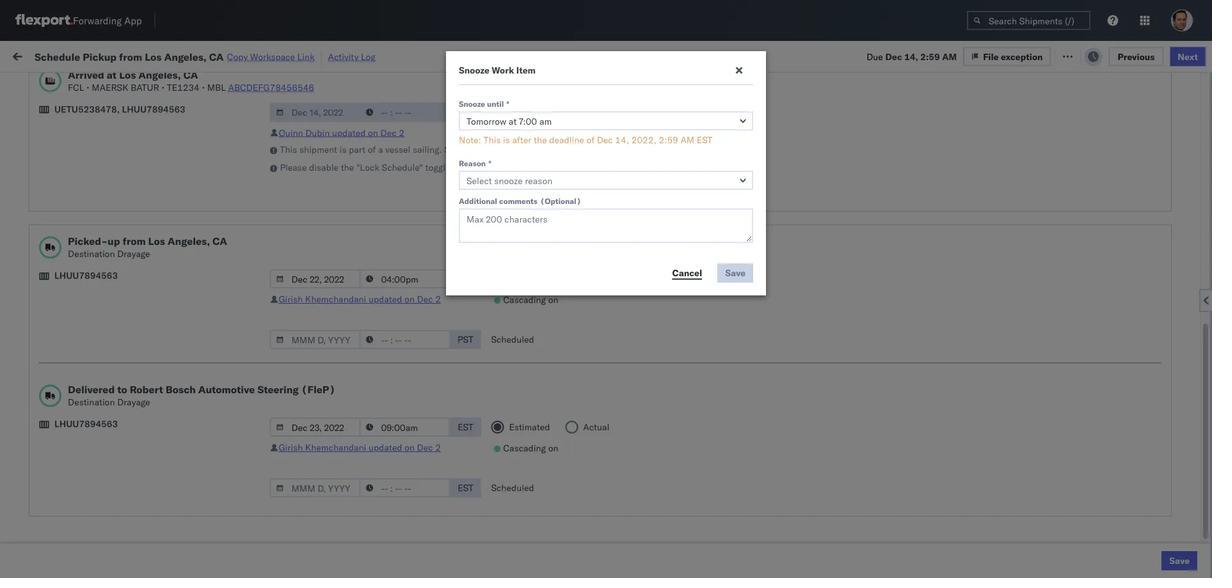 Task type: describe. For each thing, give the bounding box(es) containing it.
schedule delivery appointment for 11:30 pm est, jan 23, 2023's 'schedule delivery appointment' button
[[29, 437, 157, 449]]

: for status
[[92, 79, 94, 89]]

flex
[[714, 105, 729, 114]]

4 -- : -- -- text field from the top
[[359, 479, 450, 498]]

6 flex- from the top
[[735, 269, 762, 280]]

187
[[294, 50, 311, 61]]

status
[[69, 79, 92, 89]]

batch action button
[[1121, 46, 1205, 65]]

from inside the schedule pickup from rotterdam, netherlands
[[100, 459, 118, 470]]

2 2:59 am edt, nov 5, 2022 from the top
[[214, 213, 326, 224]]

9,
[[293, 297, 301, 308]]

from inside picked-up from los angeles, ca destination drayage
[[122, 235, 146, 248]]

1 horizontal spatial batur
[[502, 144, 532, 155]]

hlxu8034992
[[957, 212, 1020, 224]]

1 clearance from the top
[[99, 128, 140, 139]]

snooze work item
[[459, 65, 536, 76]]

mbl
[[207, 82, 226, 93]]

0 vertical spatial lhuu7894563
[[122, 103, 185, 115]]

track
[[325, 50, 346, 61]]

1 horizontal spatial maersk
[[462, 144, 500, 155]]

snoozed
[[265, 79, 294, 89]]

flexport demo consignee for --
[[494, 128, 599, 140]]

1 1846748 from the top
[[762, 156, 801, 168]]

shipment
[[299, 144, 337, 155]]

integration test account - karl lagerfeld
[[581, 438, 748, 449]]

3 2:59 am edt, nov 5, 2022 from the top
[[214, 241, 326, 252]]

2023 up 2:59 am est, jan 25, 2023
[[312, 466, 334, 477]]

4 flex- from the top
[[735, 213, 762, 224]]

message (0)
[[172, 50, 224, 61]]

client
[[494, 105, 515, 114]]

4 flex-1846748 from the top
[[735, 241, 801, 252]]

1 cascading from the top
[[503, 294, 546, 306]]

1 5, from the top
[[294, 156, 302, 168]]

4 ocean fcl from the top
[[408, 213, 452, 224]]

2 5, from the top
[[294, 213, 302, 224]]

estimated
[[509, 422, 550, 433]]

updated for delivered to robert bosch automotive steering (flep)
[[369, 442, 402, 453]]

from inside 'button'
[[94, 353, 113, 364]]

due
[[867, 51, 883, 62]]

6 1846748 from the top
[[762, 297, 801, 308]]

12 ocean fcl from the top
[[408, 466, 452, 477]]

0 vertical spatial 2
[[399, 127, 404, 138]]

to inside 'delivered to robert bosch automotive steering (flep) destination drayage'
[[117, 383, 127, 396]]

flexport for bookings
[[494, 410, 528, 421]]

23, for schedule delivery appointment
[[295, 438, 309, 449]]

5 resize handle column header from the left
[[559, 99, 575, 579]]

confirm for confirm delivery
[[29, 381, 62, 392]]

8 ocean fcl from the top
[[408, 325, 452, 337]]

workitem
[[14, 105, 48, 114]]

2 ocean fcl from the top
[[408, 156, 452, 168]]

import work button
[[103, 41, 166, 70]]

1 edt, from the top
[[253, 128, 273, 140]]

after
[[512, 134, 531, 146]]

a
[[378, 144, 383, 155]]

flex-1660288
[[735, 128, 801, 140]]

2:59 am est, jan 13, 2023
[[214, 410, 329, 421]]

te1234
[[167, 82, 200, 93]]

Search Work text field
[[782, 46, 922, 65]]

account
[[647, 438, 680, 449]]

6 flex-1846748 from the top
[[735, 297, 801, 308]]

11 resize handle column header from the left
[[1179, 99, 1195, 579]]

rotterdam,
[[121, 459, 166, 470]]

2 flex- from the top
[[735, 156, 762, 168]]

1 schedule delivery appointment link from the top
[[29, 240, 157, 252]]

1 ocean fcl from the top
[[408, 128, 452, 140]]

delivery for confirm delivery button
[[64, 381, 97, 392]]

los inside picked-up from los angeles, ca destination drayage
[[148, 235, 165, 248]]

appointment for third schedule delivery appointment link from the bottom
[[105, 240, 157, 252]]

2 cascading from the top
[[503, 443, 546, 454]]

0 vertical spatial est
[[697, 134, 712, 146]]

Select snooze reason text field
[[459, 171, 753, 190]]

batur inside arrived at los angeles, ca fcl • maersk batur • te1234 • mbl abcdefg78456546
[[131, 82, 159, 93]]

appointment for schedule delivery appointment link associated with 2:59
[[105, 325, 157, 336]]

1 resize handle column header from the left
[[191, 99, 206, 579]]

steering
[[257, 383, 299, 396]]

appointment for schedule delivery appointment link related to 11:30
[[105, 437, 157, 449]]

4 1846748 from the top
[[762, 241, 801, 252]]

consignee up details.
[[556, 128, 599, 140]]

batch action
[[1141, 50, 1196, 61]]

1 pst from the top
[[458, 107, 473, 118]]

5 ocean fcl from the top
[[408, 241, 452, 252]]

0 vertical spatial updated
[[332, 127, 366, 138]]

8 resize handle column header from the left
[[886, 99, 901, 579]]

integration
[[581, 438, 625, 449]]

fcl inside arrived at los angeles, ca fcl • maersk batur • te1234 • mbl abcdefg78456546
[[68, 82, 84, 93]]

ca inside picked-up from los angeles, ca destination drayage
[[213, 235, 227, 248]]

5 1846748 from the top
[[762, 269, 801, 280]]

schedule inside the schedule pickup from rotterdam, netherlands
[[29, 459, 67, 470]]

1 upload customs clearance documents from the top
[[29, 128, 189, 139]]

9:00
[[214, 382, 234, 393]]

girish for steering
[[279, 442, 303, 453]]

schedule pickup from los angeles, ca for 2:59 am edt, nov 5, 2022
[[29, 268, 187, 280]]

flex id
[[714, 105, 738, 114]]

confirm delivery link
[[29, 380, 97, 393]]

24,
[[293, 382, 307, 393]]

angeles, inside confirm pickup from los angeles, ca link
[[132, 353, 167, 364]]

batch
[[1141, 50, 1166, 61]]

progress
[[200, 79, 231, 89]]

0 horizontal spatial *
[[488, 158, 491, 168]]

4 2:59 am edt, nov 5, 2022 from the top
[[214, 269, 326, 280]]

1 -- : -- -- text field from the top
[[359, 103, 450, 122]]

confirm for confirm pickup from los angeles, ca
[[29, 353, 62, 364]]

pickup for schedule pickup from los angeles, ca link related to 2:59 am est, jan 25, 2023
[[70, 494, 97, 505]]

10 resize handle column header from the left
[[1139, 99, 1155, 579]]

4 5, from the top
[[294, 269, 302, 280]]

is for shipment
[[340, 144, 347, 155]]

at for 778
[[254, 50, 262, 61]]

clearance inside button
[[99, 297, 140, 308]]

-- : -- -- text field
[[359, 330, 450, 349]]

snooze until *
[[459, 99, 509, 108]]

9:00 am est, dec 24, 2022
[[214, 382, 331, 393]]

id
[[731, 105, 738, 114]]

11:30 pm est, jan 23, 2023 for schedule pickup from rotterdam, netherlands
[[214, 466, 334, 477]]

lhuu7894563 for from
[[54, 270, 118, 281]]

schedule delivery appointment link for 11:30
[[29, 437, 157, 450]]

schedule pickup from rotterdam, netherlands link
[[29, 459, 190, 484]]

forwarding app
[[73, 14, 142, 27]]

0 vertical spatial 23,
[[292, 354, 306, 365]]

abcdefg78456546 button
[[228, 82, 314, 93]]

2 horizontal spatial 14,
[[904, 51, 918, 62]]

1 horizontal spatial to
[[453, 162, 461, 173]]

13,
[[291, 410, 305, 421]]

angeles, inside arrived at los angeles, ca fcl • maersk batur • te1234 • mbl abcdefg78456546
[[138, 68, 181, 81]]

destination inside 'delivered to robert bosch automotive steering (flep) destination drayage'
[[68, 397, 115, 408]]

2 edt, from the top
[[253, 156, 273, 168]]

hlxu6269489,
[[889, 212, 955, 224]]

3 flex- from the top
[[735, 185, 762, 196]]

origin
[[1163, 438, 1187, 449]]

agent
[[1190, 438, 1212, 449]]

schedule delivery appointment for 'schedule delivery appointment' button for 2:59 am est, dec 14, 2022
[[29, 325, 157, 336]]

mmm d, yyyy text field for delivered to robert bosch automotive steering (flep)
[[270, 418, 361, 437]]

see
[[444, 144, 460, 155]]

1 schedule delivery appointment from the top
[[29, 156, 157, 167]]

consignee up actual
[[556, 410, 599, 421]]

2 cascading on from the top
[[503, 443, 558, 454]]

2023 right 25,
[[307, 494, 329, 506]]

0 horizontal spatial 14,
[[293, 325, 307, 337]]

angeles, inside picked-up from los angeles, ca destination drayage
[[168, 235, 210, 248]]

work for snooze
[[492, 65, 514, 76]]

9 ocean fcl from the top
[[408, 354, 452, 365]]

1 documents from the top
[[142, 128, 189, 139]]

schedule pickup from los angeles, ca link for 2:59 am edt, nov 5, 2022
[[29, 268, 187, 281]]

3 flex-1846748 from the top
[[735, 213, 801, 224]]

flexport demo consignee for bookings test consignee
[[494, 410, 599, 421]]

est, left 25,
[[253, 494, 272, 506]]

app
[[124, 14, 142, 27]]

reason *
[[459, 158, 491, 168]]

disable
[[309, 162, 339, 173]]

2:59 am est, dec 14, 2022
[[214, 325, 331, 337]]

11:30 for schedule pickup from rotterdam, netherlands
[[214, 466, 239, 477]]

cancel button
[[665, 264, 710, 283]]

jan left 13,
[[274, 410, 288, 421]]

destination inside picked-up from los angeles, ca destination drayage
[[68, 248, 115, 260]]

los inside arrived at los angeles, ca fcl • maersk batur • te1234 • mbl abcdefg78456546
[[119, 68, 136, 81]]

lhuu7894563 for robert
[[54, 419, 118, 430]]

risk
[[264, 50, 279, 61]]

2 schedule pickup from los angeles, ca from the top
[[29, 212, 187, 223]]

13 ocean fcl from the top
[[408, 494, 452, 506]]

est, up '2:59 am est, dec 14, 2022' at the left bottom of page
[[253, 297, 272, 308]]

lagerfeld
[[709, 438, 748, 449]]

6 ocean fcl from the top
[[408, 269, 452, 280]]

8 flex- from the top
[[735, 354, 762, 365]]

drayage inside picked-up from los angeles, ca destination drayage
[[117, 248, 150, 260]]

7 flex- from the top
[[735, 297, 762, 308]]

note:
[[459, 134, 481, 146]]

jan down 13,
[[279, 438, 293, 449]]

reason
[[459, 158, 486, 168]]

Tomorrow at 7:00 am text field
[[459, 111, 753, 131]]

confirm pickup from los angeles, ca
[[29, 353, 182, 364]]

next button
[[1170, 47, 1206, 66]]

3 resize handle column header from the left
[[386, 99, 401, 579]]

details.
[[548, 144, 578, 155]]

flexport. image
[[15, 14, 73, 27]]

omkar for lhuu7894563, uetu5238478
[[1074, 354, 1101, 365]]

consignee inside button
[[581, 105, 618, 114]]

2:59 am est, jan 25, 2023
[[214, 494, 329, 506]]

est, down 2:00 am est, nov 9, 2022
[[253, 325, 272, 337]]

9 resize handle column header from the left
[[1053, 99, 1068, 579]]

1 vertical spatial the
[[341, 162, 354, 173]]

1 flex-1846748 from the top
[[735, 156, 801, 168]]

netherlands
[[29, 472, 80, 483]]

omkar savant for lhuu7894563, uetu5238478
[[1074, 354, 1131, 365]]

filtered by:
[[13, 78, 59, 90]]

this shipment is part of a vessel sailing. see maersk batur for details.
[[280, 144, 578, 155]]

import
[[108, 50, 137, 61]]

7 resize handle column header from the left
[[799, 99, 815, 579]]

1 • from the left
[[86, 82, 89, 93]]

3 ocean fcl from the top
[[408, 185, 452, 196]]

pickup for 2:59 am est, jan 13, 2023's schedule pickup from los angeles, ca link
[[70, 409, 97, 420]]

please
[[280, 162, 307, 173]]

2 1846748 from the top
[[762, 185, 801, 196]]

dubin
[[305, 127, 330, 138]]

status : ready for work, blocked, in progress
[[69, 79, 231, 89]]

ca inside 'button'
[[170, 353, 182, 364]]

girish khemchandani updated on dec 2 button for picked-up from los angeles, ca
[[279, 294, 441, 305]]

25,
[[291, 494, 305, 506]]

demo for bookings
[[530, 410, 554, 421]]

snooze up the quinn dubin updated on dec 2
[[361, 105, 386, 114]]

confirm delivery button
[[29, 380, 97, 395]]

delivery for 'schedule delivery appointment' button for 2:59 am est, dec 14, 2022
[[70, 325, 102, 336]]

pickup for confirm pickup from los angeles, ca link
[[64, 353, 92, 364]]

11:30 for schedule delivery appointment
[[214, 438, 239, 449]]

ca inside arrived at los angeles, ca fcl • maersk batur • te1234 • mbl abcdefg78456546
[[183, 68, 198, 81]]

girish for ca
[[279, 294, 303, 305]]

ceau7522281,
[[821, 212, 887, 224]]

(optional)
[[540, 196, 581, 206]]

7:00
[[214, 354, 234, 365]]

previous
[[1118, 51, 1155, 62]]

pickup for fourth schedule pickup from los angeles, ca link from the bottom of the page
[[70, 212, 97, 223]]

snooze for until
[[459, 99, 485, 108]]

mmm d, yyyy text field for first -- : -- -- text box from the bottom
[[270, 479, 361, 498]]

action
[[1168, 50, 1196, 61]]

2 flex-1846748 from the top
[[735, 185, 801, 196]]

copy workspace link button
[[227, 51, 315, 62]]

forwarding app link
[[15, 14, 142, 27]]

schedule pickup from rotterdam, netherlands
[[29, 459, 166, 483]]

no
[[300, 79, 310, 89]]

scheduled for delivered to robert bosch automotive steering (flep)
[[491, 483, 534, 494]]

2:00
[[214, 297, 234, 308]]



Task type: locate. For each thing, give the bounding box(es) containing it.
abcdefg78456546
[[228, 82, 314, 93], [908, 354, 994, 365]]

6 resize handle column header from the left
[[693, 99, 708, 579]]

upload customs clearance documents up confirm pickup from los angeles, ca
[[29, 297, 189, 308]]

3 -- : -- -- text field from the top
[[359, 418, 450, 437]]

1 horizontal spatial this
[[484, 134, 501, 146]]

1 vertical spatial documents
[[142, 297, 189, 308]]

schedule"
[[382, 162, 423, 173]]

schedule pickup from los angeles, ca link for 2:59 am est, jan 25, 2023
[[29, 493, 187, 506]]

at for arrived
[[107, 68, 117, 81]]

1 vertical spatial lhuu7894563
[[54, 270, 118, 281]]

4 schedule delivery appointment from the top
[[29, 437, 157, 449]]

the
[[534, 134, 547, 146], [341, 162, 354, 173]]

14,
[[904, 51, 918, 62], [615, 134, 629, 146], [293, 325, 307, 337]]

2 vertical spatial lhuu7894563
[[54, 419, 118, 430]]

drayage inside 'delivered to robert bosch automotive steering (flep) destination drayage'
[[117, 397, 150, 408]]

0 vertical spatial documents
[[142, 128, 189, 139]]

pm right 7:00
[[236, 354, 250, 365]]

14, down 9, at left bottom
[[293, 325, 307, 337]]

consignee up --
[[581, 105, 618, 114]]

savant for lhuu7894563, uetu5238478
[[1104, 354, 1131, 365]]

* right the until
[[506, 99, 509, 108]]

link
[[297, 51, 315, 62]]

-- : -- -- text field
[[359, 103, 450, 122], [359, 269, 450, 289], [359, 418, 450, 437], [359, 479, 450, 498]]

23, up 25,
[[295, 466, 309, 477]]

1 vertical spatial maersk
[[462, 144, 500, 155]]

forwarding
[[73, 14, 122, 27]]

1 vertical spatial cascading
[[503, 443, 546, 454]]

2 for picked-up from los angeles, ca
[[435, 294, 441, 305]]

1 girish khemchandani updated on dec 2 from the top
[[279, 294, 441, 305]]

confirm up confirm delivery
[[29, 353, 62, 364]]

schedule delivery appointment for 1st 'schedule delivery appointment' button
[[29, 240, 157, 252]]

abcdefg78456546 inside arrived at los angeles, ca fcl • maersk batur • te1234 • mbl abcdefg78456546
[[228, 82, 314, 93]]

1 scheduled from the top
[[491, 334, 534, 345]]

automotive
[[198, 383, 255, 396]]

flexport demo consignee up 'estimated'
[[494, 410, 599, 421]]

0 horizontal spatial :
[[92, 79, 94, 89]]

1 vertical spatial schedule delivery appointment link
[[29, 324, 157, 337]]

schedule delivery appointment button up the upload customs clearance documents link
[[29, 240, 157, 254]]

: left ready
[[92, 79, 94, 89]]

14, right due
[[904, 51, 918, 62]]

2 vertical spatial schedule delivery appointment link
[[29, 437, 157, 450]]

upload customs clearance documents
[[29, 128, 189, 139], [29, 297, 189, 308]]

test
[[550, 156, 567, 168], [637, 156, 654, 168], [550, 185, 567, 196], [637, 185, 654, 196], [550, 213, 567, 224], [550, 241, 567, 252], [637, 241, 654, 252], [550, 297, 567, 308], [637, 297, 654, 308], [550, 325, 567, 337], [550, 354, 567, 365], [637, 354, 654, 365], [621, 410, 638, 421], [627, 438, 644, 449], [1143, 438, 1160, 449]]

lhuu7894563 down picked-
[[54, 270, 118, 281]]

demo up 'estimated'
[[530, 410, 554, 421]]

1 vertical spatial customs
[[61, 297, 97, 308]]

clearance down uetu5238478, lhuu7894563 at top
[[99, 128, 140, 139]]

0 vertical spatial khemchandani
[[305, 294, 366, 305]]

schedule pickup from los angeles, ca button for 2:59 am est, jan 25, 2023
[[29, 493, 187, 507]]

: for snoozed
[[294, 79, 297, 89]]

schedule pickup from los angeles, ca button for 2:59 am est, jan 13, 2023
[[29, 409, 187, 423]]

0 horizontal spatial work
[[139, 50, 161, 61]]

1 vertical spatial mmm d, yyyy text field
[[270, 330, 361, 349]]

23, up 24,
[[292, 354, 306, 365]]

girish up '2:59 am est, dec 14, 2022' at the left bottom of page
[[279, 294, 303, 305]]

schedule delivery appointment button for 2:59 am est, dec 14, 2022
[[29, 324, 157, 338]]

•
[[86, 82, 89, 93], [162, 82, 164, 93], [202, 82, 205, 93]]

appointment down uetu5238478, lhuu7894563 at top
[[105, 156, 157, 167]]

1 vertical spatial to
[[117, 383, 127, 396]]

part
[[349, 144, 365, 155]]

khemchandani for delivered to robert bosch automotive steering (flep)
[[305, 442, 366, 453]]

1 vertical spatial schedule delivery appointment button
[[29, 324, 157, 338]]

4 schedule pickup from los angeles, ca from the top
[[29, 409, 187, 420]]

is left after
[[503, 134, 510, 146]]

schedule delivery appointment down uetu5238478,
[[29, 156, 157, 167]]

2 horizontal spatial •
[[202, 82, 205, 93]]

customs down uetu5238478,
[[61, 128, 97, 139]]

0 horizontal spatial at
[[107, 68, 117, 81]]

snooze for work
[[459, 65, 489, 76]]

savant for ceau7522281, hlxu6269489, hlxu8034992
[[1104, 213, 1131, 224]]

delivery left the up
[[70, 240, 102, 252]]

ready
[[97, 79, 120, 89]]

1 schedule delivery appointment button from the top
[[29, 240, 157, 254]]

maersk
[[92, 82, 128, 93], [462, 144, 500, 155]]

0 vertical spatial *
[[506, 99, 509, 108]]

1660288
[[762, 128, 801, 140]]

2
[[399, 127, 404, 138], [435, 294, 441, 305], [435, 442, 441, 453]]

drayage down robert
[[117, 397, 150, 408]]

0 vertical spatial customs
[[61, 128, 97, 139]]

11:30 down 2:59 am est, jan 13, 2023
[[214, 438, 239, 449]]

confirm delivery
[[29, 381, 97, 392]]

2 confirm from the top
[[29, 381, 62, 392]]

1 vertical spatial flexport
[[494, 410, 528, 421]]

11:30
[[214, 438, 239, 449], [214, 466, 239, 477]]

1 horizontal spatial is
[[503, 134, 510, 146]]

0 vertical spatial 11:30
[[214, 438, 239, 449]]

work right import
[[139, 50, 161, 61]]

scheduled for picked-up from los angeles, ca
[[491, 334, 534, 345]]

4 appointment from the top
[[105, 437, 157, 449]]

2 11:30 pm est, jan 23, 2023 from the top
[[214, 466, 334, 477]]

girish khemchandani updated on dec 2 button for delivered to robert bosch automotive steering (flep)
[[279, 442, 441, 453]]

11:30 pm est, jan 23, 2023 up 2:59 am est, jan 25, 2023
[[214, 466, 334, 477]]

blocked,
[[157, 79, 189, 89]]

1 vertical spatial 11:30 pm est, jan 23, 2023
[[214, 466, 334, 477]]

2 vertical spatial updated
[[369, 442, 402, 453]]

Search Shipments (/) text field
[[967, 11, 1090, 30]]

0 vertical spatial pm
[[236, 354, 250, 365]]

3 • from the left
[[202, 82, 205, 93]]

customs down picked-
[[61, 297, 97, 308]]

1 girish khemchandani updated on dec 2 button from the top
[[279, 294, 441, 305]]

2 drayage from the top
[[117, 397, 150, 408]]

to left allow
[[453, 162, 461, 173]]

2 : from the left
[[294, 79, 297, 89]]

picked-
[[68, 235, 108, 248]]

2 -- : -- -- text field from the top
[[359, 269, 450, 289]]

upload customs clearance documents down the 'workitem' button
[[29, 128, 189, 139]]

aug
[[275, 128, 292, 140]]

due dec 14, 2:59 am
[[867, 51, 957, 62]]

comments
[[499, 196, 537, 206]]

0 vertical spatial confirm
[[29, 353, 62, 364]]

2 omkar from the top
[[1074, 354, 1101, 365]]

omkar for ceau7522281, hlxu6269489, hlxu8034992
[[1074, 213, 1101, 224]]

flexport up maersk batur link
[[494, 128, 528, 140]]

est, down 2:59 am est, jan 13, 2023
[[258, 438, 277, 449]]

0 vertical spatial cascading
[[503, 294, 546, 306]]

confirm left delivered
[[29, 381, 62, 392]]

girish khemchandani updated on dec 2 for delivered to robert bosch automotive steering (flep)
[[279, 442, 441, 453]]

pm for schedule pickup from rotterdam, netherlands
[[241, 466, 255, 477]]

appointment up the upload customs clearance documents link
[[105, 240, 157, 252]]

schedule delivery appointment button for 11:30 pm est, jan 23, 2023
[[29, 437, 157, 451]]

1 horizontal spatial abcdefg78456546
[[908, 354, 994, 365]]

delivered
[[68, 383, 115, 396]]

schedule delivery appointment button up the schedule pickup from rotterdam, netherlands
[[29, 437, 157, 451]]

2 resize handle column header from the left
[[339, 99, 354, 579]]

flex-1846748 button
[[714, 153, 804, 171], [714, 153, 804, 171], [714, 181, 804, 199], [714, 181, 804, 199], [714, 210, 804, 228], [714, 210, 804, 228], [714, 238, 804, 256], [714, 238, 804, 256], [714, 266, 804, 284], [714, 266, 804, 284], [714, 294, 804, 312], [714, 294, 804, 312]]

delivery
[[70, 156, 102, 167], [70, 240, 102, 252], [70, 325, 102, 336], [64, 381, 97, 392], [70, 437, 102, 449]]

schedule pickup from los angeles, ca for 2:59 am est, jan 25, 2023
[[29, 494, 187, 505]]

mmm d, yyyy text field for 3rd -- : -- -- text box from the bottom of the page
[[270, 269, 361, 289]]

1 horizontal spatial :
[[294, 79, 297, 89]]

at down import
[[107, 68, 117, 81]]

documents
[[142, 128, 189, 139], [142, 297, 189, 308]]

is
[[503, 134, 510, 146], [340, 144, 347, 155]]

1 horizontal spatial •
[[162, 82, 164, 93]]

lhuu7894563 down delivered
[[54, 419, 118, 430]]

1 destination from the top
[[68, 248, 115, 260]]

schedule pickup from los angeles, ca link down delivered
[[29, 409, 187, 421]]

1 vertical spatial for
[[535, 144, 546, 155]]

activity log
[[328, 51, 376, 62]]

pickup for schedule pickup from rotterdam, netherlands link
[[70, 459, 97, 470]]

1 vertical spatial abcdefg78456546
[[908, 354, 994, 365]]

1 confirm from the top
[[29, 353, 62, 364]]

flexport for -
[[494, 128, 528, 140]]

ocean
[[408, 128, 434, 140], [408, 156, 434, 168], [522, 156, 548, 168], [609, 156, 635, 168], [408, 185, 434, 196], [522, 185, 548, 196], [609, 185, 635, 196], [408, 213, 434, 224], [522, 213, 548, 224], [408, 241, 434, 252], [522, 241, 548, 252], [609, 241, 635, 252], [408, 269, 434, 280], [408, 297, 434, 308], [522, 297, 548, 308], [609, 297, 635, 308], [408, 325, 434, 337], [522, 325, 548, 337], [408, 354, 434, 365], [522, 354, 548, 365], [609, 354, 635, 365], [408, 410, 434, 421], [408, 438, 434, 449], [408, 466, 434, 477], [408, 494, 434, 506]]

at
[[254, 50, 262, 61], [107, 68, 117, 81]]

uetu5238478, lhuu7894563
[[54, 103, 185, 115]]

test123456
[[908, 213, 962, 224]]

2 flexport from the top
[[494, 410, 528, 421]]

1 khemchandani from the top
[[305, 294, 366, 305]]

187 on track
[[294, 50, 346, 61]]

confirm pickup from los angeles, ca link
[[29, 352, 182, 365]]

for right after
[[535, 144, 546, 155]]

sailing.
[[413, 144, 442, 155]]

2 documents from the top
[[142, 297, 189, 308]]

jaehyung
[[1074, 438, 1112, 449]]

1 mmm d, yyyy text field from the top
[[270, 269, 361, 289]]

save
[[1169, 555, 1190, 567]]

2 upload customs clearance documents from the top
[[29, 297, 189, 308]]

2 flexport demo consignee from the top
[[494, 410, 599, 421]]

khemchandani right 9, at left bottom
[[305, 294, 366, 305]]

1 schedule pickup from los angeles, ca link from the top
[[29, 212, 187, 224]]

0 vertical spatial girish khemchandani updated on dec 2
[[279, 294, 441, 305]]

1 11:30 pm est, jan 23, 2023 from the top
[[214, 438, 334, 449]]

2 • from the left
[[162, 82, 164, 93]]

please disable the "lock schedule" toggle to allow editing.
[[280, 162, 517, 173]]

additional
[[459, 196, 497, 206]]

the down part
[[341, 162, 354, 173]]

1 vertical spatial batur
[[502, 144, 532, 155]]

11 ocean fcl from the top
[[408, 438, 452, 449]]

: left the no
[[294, 79, 297, 89]]

schedule pickup from los angeles, ca button for 2:59 am edt, nov 5, 2022
[[29, 268, 187, 282]]

name
[[517, 105, 537, 114]]

0 horizontal spatial this
[[280, 144, 297, 155]]

11:30 pm est, jan 23, 2023 for schedule delivery appointment
[[214, 438, 334, 449]]

schedule delivery appointment link
[[29, 240, 157, 252], [29, 324, 157, 337], [29, 437, 157, 450]]

0 vertical spatial 11:30 pm est, jan 23, 2023
[[214, 438, 334, 449]]

schedule delivery appointment up the schedule pickup from rotterdam, netherlands
[[29, 437, 157, 449]]

1 vertical spatial clearance
[[99, 297, 140, 308]]

1 appointment from the top
[[105, 156, 157, 167]]

flex id button
[[708, 102, 802, 115]]

est, down 9:00 am est, dec 24, 2022
[[253, 410, 272, 421]]

pst
[[458, 107, 473, 118], [458, 334, 473, 345]]

jan up 25,
[[279, 466, 293, 477]]

1 omkar savant from the top
[[1074, 213, 1131, 224]]

schedule delivery appointment link up the upload customs clearance documents link
[[29, 240, 157, 252]]

est for first -- : -- -- text box from the bottom
[[458, 483, 473, 494]]

1 vertical spatial at
[[107, 68, 117, 81]]

0 horizontal spatial the
[[341, 162, 354, 173]]

file exception button
[[974, 46, 1062, 65], [974, 46, 1062, 65], [963, 47, 1051, 66], [963, 47, 1051, 66]]

1 vertical spatial girish
[[279, 442, 303, 453]]

schedule pickup from los angeles, ca link for 2:59 am est, jan 13, 2023
[[29, 409, 187, 421]]

cascading
[[503, 294, 546, 306], [503, 443, 546, 454]]

pm
[[236, 354, 250, 365], [241, 438, 255, 449], [241, 466, 255, 477]]

1 vertical spatial savant
[[1104, 354, 1131, 365]]

log
[[361, 51, 376, 62]]

2 vertical spatial mmm d, yyyy text field
[[270, 418, 361, 437]]

demo for -
[[530, 128, 554, 140]]

delivery down uetu5238478,
[[70, 156, 102, 167]]

1 horizontal spatial the
[[534, 134, 547, 146]]

schedule delivery appointment link for 2:59
[[29, 324, 157, 337]]

10 ocean fcl from the top
[[408, 410, 452, 421]]

clearance up confirm pickup from los angeles, ca
[[99, 297, 140, 308]]

documents down picked-up from los angeles, ca destination drayage
[[142, 297, 189, 308]]

snoozed : no
[[265, 79, 310, 89]]

est, up 2:59 am est, jan 25, 2023
[[258, 466, 277, 477]]

0 vertical spatial flexport demo consignee
[[494, 128, 599, 140]]

pickup
[[83, 50, 117, 63], [70, 184, 97, 195], [70, 212, 97, 223], [70, 268, 97, 280], [64, 353, 92, 364], [70, 409, 97, 420], [70, 459, 97, 470], [70, 494, 97, 505]]

flexport up 'estimated'
[[494, 410, 528, 421]]

2 for delivered to robert bosch automotive steering (flep)
[[435, 442, 441, 453]]

0 vertical spatial mmm d, yyyy text field
[[270, 269, 361, 289]]

consignee up the account
[[640, 410, 683, 421]]

Max 200 characters text field
[[459, 209, 753, 243]]

2 upload from the top
[[29, 297, 59, 308]]

1 vertical spatial demo
[[530, 410, 554, 421]]

this right note:
[[484, 134, 501, 146]]

est, up 2:59 am est, jan 13, 2023
[[253, 382, 272, 393]]

filtered
[[13, 78, 44, 90]]

client name button
[[488, 102, 562, 115]]

5 flex-1846748 from the top
[[735, 269, 801, 280]]

vessel
[[385, 144, 410, 155]]

is for this
[[503, 134, 510, 146]]

girish khemchandani updated on dec 2
[[279, 294, 441, 305], [279, 442, 441, 453]]

0 vertical spatial omkar savant
[[1074, 213, 1131, 224]]

2 pst from the top
[[458, 334, 473, 345]]

consignee button
[[575, 102, 695, 115]]

3 schedule pickup from los angeles, ca link from the top
[[29, 409, 187, 421]]

0 vertical spatial 14,
[[904, 51, 918, 62]]

1 schedule pickup from los angeles, ca from the top
[[29, 184, 187, 195]]

delivery up the schedule pickup from rotterdam, netherlands
[[70, 437, 102, 449]]

1 vertical spatial khemchandani
[[305, 442, 366, 453]]

0 vertical spatial girish khemchandani updated on dec 2 button
[[279, 294, 441, 305]]

1 schedule pickup from los angeles, ca button from the top
[[29, 212, 187, 226]]

jaehyung choi - test origin agent
[[1074, 438, 1212, 449]]

mode
[[408, 105, 427, 114]]

maersk inside arrived at los angeles, ca fcl • maersk batur • te1234 • mbl abcdefg78456546
[[92, 82, 128, 93]]

0 vertical spatial schedule delivery appointment button
[[29, 240, 157, 254]]

0 vertical spatial scheduled
[[491, 334, 534, 345]]

2 appointment from the top
[[105, 240, 157, 252]]

est for 3rd -- : -- -- text box from the top of the page
[[458, 422, 473, 433]]

1 vertical spatial girish khemchandani updated on dec 2
[[279, 442, 441, 453]]

3 edt, from the top
[[253, 213, 273, 224]]

mmm d, yyyy text field for arrived at los angeles, ca
[[270, 103, 361, 122]]

0 vertical spatial maersk
[[92, 82, 128, 93]]

1 vertical spatial 11:30
[[214, 466, 239, 477]]

upload inside button
[[29, 297, 59, 308]]

1 vertical spatial drayage
[[117, 397, 150, 408]]

2 demo from the top
[[530, 410, 554, 421]]

pickup inside the schedule pickup from rotterdam, netherlands
[[70, 459, 97, 470]]

1 2:59 am edt, nov 5, 2022 from the top
[[214, 156, 326, 168]]

1 customs from the top
[[61, 128, 97, 139]]

of right 'deadline'
[[586, 134, 595, 146]]

2 mmm d, yyyy text field from the top
[[270, 330, 361, 349]]

omkar savant for ceau7522281, hlxu6269489, hlxu8034992
[[1074, 213, 1131, 224]]

1 vertical spatial 23,
[[295, 438, 309, 449]]

up
[[108, 235, 120, 248]]

1 vertical spatial flexport demo consignee
[[494, 410, 599, 421]]

7 ocean fcl from the top
[[408, 297, 452, 308]]

bosch inside 'delivered to robert bosch automotive steering (flep) destination drayage'
[[166, 383, 196, 396]]

lhuu7894563 down status : ready for work, blocked, in progress
[[122, 103, 185, 115]]

1 vertical spatial work
[[492, 65, 514, 76]]

mmm d, yyyy text field up dubin on the top of the page
[[270, 103, 361, 122]]

0 vertical spatial for
[[122, 79, 132, 89]]

demo up details.
[[530, 128, 554, 140]]

this
[[484, 134, 501, 146], [280, 144, 297, 155]]

1 vertical spatial scheduled
[[491, 483, 534, 494]]

11:30 up 2:59 am est, jan 25, 2023
[[214, 466, 239, 477]]

delivered to robert bosch automotive steering (flep) destination drayage
[[68, 383, 336, 408]]

0 vertical spatial upload customs clearance documents
[[29, 128, 189, 139]]

0 vertical spatial batur
[[131, 82, 159, 93]]

schedule delivery appointment link up the schedule pickup from rotterdam, netherlands
[[29, 437, 157, 450]]

0 horizontal spatial to
[[117, 383, 127, 396]]

confirm inside button
[[29, 381, 62, 392]]

2023 right 13,
[[307, 410, 329, 421]]

mmm d, yyyy text field down (flep)
[[270, 418, 361, 437]]

schedule pickup from los angeles, ca link up the upload customs clearance documents link
[[29, 268, 187, 281]]

3 5, from the top
[[294, 241, 302, 252]]

1 savant from the top
[[1104, 213, 1131, 224]]

3 schedule pickup from los angeles, ca button from the top
[[29, 409, 187, 423]]

2 vertical spatial 2
[[435, 442, 441, 453]]

dec
[[885, 51, 902, 62], [380, 127, 396, 138], [597, 134, 613, 146], [417, 294, 433, 305], [274, 325, 291, 337], [273, 354, 290, 365], [274, 382, 291, 393], [417, 442, 433, 453]]

1 flexport demo consignee from the top
[[494, 128, 599, 140]]

*
[[506, 99, 509, 108], [488, 158, 491, 168]]

3 schedule delivery appointment from the top
[[29, 325, 157, 336]]

at inside arrived at los angeles, ca fcl • maersk batur • te1234 • mbl abcdefg78456546
[[107, 68, 117, 81]]

MMM D, YYYY text field
[[270, 269, 361, 289], [270, 479, 361, 498]]

1 cascading on from the top
[[503, 294, 558, 306]]

2 schedule delivery appointment from the top
[[29, 240, 157, 252]]

1 upload from the top
[[29, 128, 59, 139]]

drayage down the up
[[117, 248, 150, 260]]

at left risk
[[254, 50, 262, 61]]

2023 down (flep)
[[312, 438, 334, 449]]

3 1846748 from the top
[[762, 213, 801, 224]]

scheduled
[[491, 334, 534, 345], [491, 483, 534, 494]]

work
[[139, 50, 161, 61], [492, 65, 514, 76]]

14, left 2022,
[[615, 134, 629, 146]]

pickup for schedule pickup from los angeles, ca link associated with 2:59 am edt, nov 5, 2022
[[70, 268, 97, 280]]

pm up 2:59 am est, jan 25, 2023
[[241, 466, 255, 477]]

4 resize handle column header from the left
[[472, 99, 488, 579]]

maersk up the 'workitem' button
[[92, 82, 128, 93]]

5 flex- from the top
[[735, 241, 762, 252]]

23, for schedule pickup from rotterdam, netherlands
[[295, 466, 309, 477]]

mode button
[[401, 102, 475, 115]]

flexport demo consignee up details.
[[494, 128, 599, 140]]

khemchandani down (flep)
[[305, 442, 366, 453]]

0 vertical spatial omkar
[[1074, 213, 1101, 224]]

los inside 'button'
[[115, 353, 130, 364]]

0 vertical spatial flexport
[[494, 128, 528, 140]]

0 horizontal spatial •
[[86, 82, 89, 93]]

documents inside button
[[142, 297, 189, 308]]

1 vertical spatial mmm d, yyyy text field
[[270, 479, 361, 498]]

1 vertical spatial upload
[[29, 297, 59, 308]]

2 mmm d, yyyy text field from the top
[[270, 479, 361, 498]]

0 horizontal spatial for
[[122, 79, 132, 89]]

customs inside button
[[61, 297, 97, 308]]

1 horizontal spatial of
[[586, 134, 595, 146]]

work left 'item'
[[492, 65, 514, 76]]

file
[[994, 50, 1010, 61], [983, 51, 999, 62]]

workitem button
[[8, 102, 194, 115]]

1 demo from the top
[[530, 128, 554, 140]]

1 vertical spatial girish khemchandani updated on dec 2 button
[[279, 442, 441, 453]]

3:00
[[214, 128, 234, 140]]

0 vertical spatial to
[[453, 162, 461, 173]]

• right work,
[[162, 82, 164, 93]]

maersk up "reason *"
[[462, 144, 500, 155]]

pm down 2:59 am est, jan 13, 2023
[[241, 438, 255, 449]]

quinn dubin updated on dec 2 button
[[279, 127, 404, 138]]

appointment up rotterdam,
[[105, 437, 157, 449]]

pst up note:
[[458, 107, 473, 118]]

activity log button
[[328, 49, 376, 64]]

1 vertical spatial 14,
[[615, 134, 629, 146]]

additional comments (optional)
[[459, 196, 581, 206]]

--
[[581, 128, 592, 140]]

1 drayage from the top
[[117, 248, 150, 260]]

0 vertical spatial savant
[[1104, 213, 1131, 224]]

2 schedule delivery appointment button from the top
[[29, 324, 157, 338]]

activity
[[328, 51, 359, 62]]

batur up uetu5238478, lhuu7894563 at top
[[131, 82, 159, 93]]

est, up 9:00 am est, dec 24, 2022
[[252, 354, 271, 365]]

2 savant from the top
[[1104, 354, 1131, 365]]

my
[[13, 46, 33, 64]]

jan left 25,
[[274, 494, 288, 506]]

schedule pickup from los angeles, ca link up the up
[[29, 212, 187, 224]]

girish down 13,
[[279, 442, 303, 453]]

pst right -- : -- -- text field
[[458, 334, 473, 345]]

2 11:30 from the top
[[214, 466, 239, 477]]

schedule pickup from los angeles, ca link down schedule pickup from rotterdam, netherlands button
[[29, 493, 187, 506]]

schedule pickup from los angeles, ca for 2:59 am est, jan 13, 2023
[[29, 409, 187, 420]]

destination down delivered
[[68, 397, 115, 408]]

delivery for 11:30 pm est, jan 23, 2023's 'schedule delivery appointment' button
[[70, 437, 102, 449]]

1 vertical spatial cascading on
[[503, 443, 558, 454]]

confirm inside 'button'
[[29, 353, 62, 364]]

5 edt, from the top
[[253, 269, 273, 280]]

• right in
[[202, 82, 205, 93]]

0 vertical spatial work
[[139, 50, 161, 61]]

message
[[172, 50, 207, 61]]

3 schedule delivery appointment button from the top
[[29, 437, 157, 451]]

pickup inside 'button'
[[64, 353, 92, 364]]

2 destination from the top
[[68, 397, 115, 408]]

pm for schedule delivery appointment
[[241, 438, 255, 449]]

updated for picked-up from los angeles, ca
[[369, 294, 402, 305]]

0 vertical spatial the
[[534, 134, 547, 146]]

0 vertical spatial destination
[[68, 248, 115, 260]]

delivery for 1st 'schedule delivery appointment' button
[[70, 240, 102, 252]]

2022,
[[631, 134, 656, 146]]

1 horizontal spatial for
[[535, 144, 546, 155]]

0 vertical spatial clearance
[[99, 128, 140, 139]]

0 vertical spatial drayage
[[117, 248, 150, 260]]

MMM D, YYYY text field
[[270, 103, 361, 122], [270, 330, 361, 349], [270, 418, 361, 437]]

0 vertical spatial abcdefg78456546
[[228, 82, 314, 93]]

confirm pickup from los angeles, ca button
[[29, 352, 182, 366]]

am
[[942, 51, 957, 62], [236, 128, 251, 140], [681, 134, 694, 146], [236, 156, 251, 168], [236, 213, 251, 224], [236, 241, 251, 252], [236, 269, 251, 280], [236, 297, 251, 308], [236, 325, 251, 337], [236, 382, 251, 393], [236, 410, 251, 421], [236, 494, 251, 506]]

• down 'arrived' at the left of the page
[[86, 82, 89, 93]]

ca
[[209, 50, 224, 63], [183, 68, 198, 81], [175, 184, 187, 195], [175, 212, 187, 223], [213, 235, 227, 248], [175, 268, 187, 280], [170, 353, 182, 364], [175, 409, 187, 420], [175, 494, 187, 505]]

schedule pickup from los angeles, ca button down schedule pickup from rotterdam, netherlands button
[[29, 493, 187, 507]]

3 mmm d, yyyy text field from the top
[[270, 418, 361, 437]]

schedule delivery appointment up the upload customs clearance documents link
[[29, 240, 157, 252]]

resize handle column header
[[191, 99, 206, 579], [339, 99, 354, 579], [386, 99, 401, 579], [472, 99, 488, 579], [559, 99, 575, 579], [693, 99, 708, 579], [799, 99, 815, 579], [886, 99, 901, 579], [1053, 99, 1068, 579], [1139, 99, 1155, 579], [1179, 99, 1195, 579]]

1 vertical spatial pst
[[458, 334, 473, 345]]

girish khemchandani updated on dec 2 for picked-up from los angeles, ca
[[279, 294, 441, 305]]

2 vertical spatial est
[[458, 483, 473, 494]]

2 girish from the top
[[279, 442, 303, 453]]

0 horizontal spatial of
[[368, 144, 376, 155]]

exception
[[1012, 50, 1054, 61], [1001, 51, 1043, 62]]

work inside button
[[139, 50, 161, 61]]

uetu5238478
[[889, 353, 952, 364]]

work for import
[[139, 50, 161, 61]]

0 vertical spatial at
[[254, 50, 262, 61]]

khemchandani for picked-up from los angeles, ca
[[305, 294, 366, 305]]

3 schedule delivery appointment link from the top
[[29, 437, 157, 450]]

0 vertical spatial pst
[[458, 107, 473, 118]]

appointment down "upload customs clearance documents" button
[[105, 325, 157, 336]]

1 flex- from the top
[[735, 128, 762, 140]]

4 edt, from the top
[[253, 241, 273, 252]]

2 vertical spatial schedule delivery appointment button
[[29, 437, 157, 451]]

schedule delivery appointment up confirm pickup from los angeles, ca
[[29, 325, 157, 336]]

client name
[[494, 105, 537, 114]]

schedule pickup from los angeles, ca button up the upload customs clearance documents link
[[29, 268, 187, 282]]

delivery up confirm pickup from los angeles, ca
[[70, 325, 102, 336]]

girish khemchandani updated on dec 2 button
[[279, 294, 441, 305], [279, 442, 441, 453]]

flex-1889466
[[735, 354, 801, 365]]

snooze
[[459, 65, 489, 76], [459, 99, 485, 108], [361, 105, 386, 114]]

documents down the te1234
[[142, 128, 189, 139]]

file exception
[[994, 50, 1054, 61], [983, 51, 1043, 62]]

1 vertical spatial destination
[[68, 397, 115, 408]]

snooze left the until
[[459, 99, 485, 108]]



Task type: vqa. For each thing, say whether or not it's contained in the screenshot.
"Storage"
no



